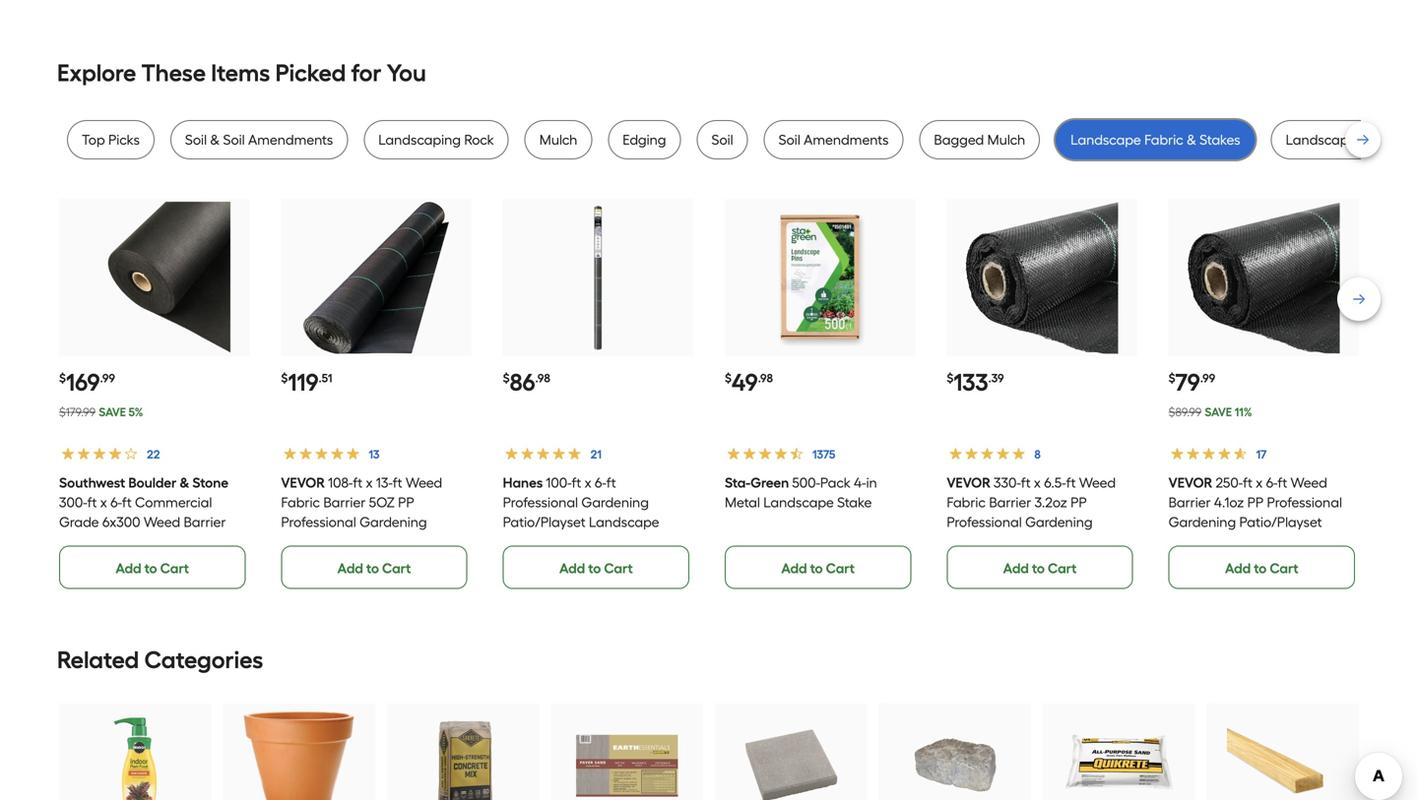 Task type: locate. For each thing, give the bounding box(es) containing it.
gardening inside 108-ft x 13-ft weed fabric barrier 5oz pp professional gardening patio/playset landscape fabric
[[360, 514, 427, 531]]

professional inside 330-ft x 6.5-ft weed fabric barrier 3.2oz pp professional gardening patio/playset landscape fabric
[[947, 514, 1022, 531]]

add to cart link for 86
[[503, 546, 689, 589]]

weed inside 108-ft x 13-ft weed fabric barrier 5oz pp professional gardening patio/playset landscape fabric
[[406, 474, 442, 491]]

3 vevor from the left
[[1169, 474, 1213, 491]]

patio/playset inside "southwest boulder & stone 300-ft x 6-ft commercial grade 6x300 weed barrier professional gardening patio/playset landscape fabric"
[[59, 553, 142, 570]]

for
[[351, 59, 382, 87]]

6 to from the left
[[1254, 560, 1267, 577]]

add inside 133 list item
[[1003, 560, 1029, 577]]

add to cart link inside 49 list item
[[725, 546, 911, 589]]

2 edging from the left
[[1360, 132, 1403, 148]]

add inside 86 list item
[[559, 560, 585, 577]]

barrier down 330-
[[989, 494, 1031, 511]]

professional inside 250-ft x 6-ft weed barrier 4.1oz pp professional gardening patio/playset landscape fabric
[[1267, 494, 1342, 511]]

cart down commercial
[[160, 560, 189, 577]]

x inside 108-ft x 13-ft weed fabric barrier 5oz pp professional gardening patio/playset landscape fabric
[[366, 474, 373, 491]]

cart down stake
[[826, 560, 855, 577]]

to down commercial
[[144, 560, 157, 577]]

x for 119
[[366, 474, 373, 491]]

86 list item
[[503, 199, 693, 589]]

gardening inside the 100-ft x 6-ft professional gardening patio/playset landscape fabric
[[581, 494, 649, 511]]

add down 500-pack 4-in metal landscape stake
[[781, 560, 807, 577]]

add to cart link down 6x300
[[59, 546, 246, 589]]

x inside 250-ft x 6-ft weed barrier 4.1oz pp professional gardening patio/playset landscape fabric
[[1256, 474, 1263, 491]]

stakes
[[1200, 132, 1241, 148]]

add to cart
[[116, 560, 189, 577], [337, 560, 411, 577], [559, 560, 633, 577], [781, 560, 855, 577], [1003, 560, 1077, 577], [1225, 560, 1299, 577]]

pp
[[398, 494, 414, 511], [1071, 494, 1087, 511], [1247, 494, 1264, 511]]

add for 119
[[337, 560, 363, 577]]

vevor inside 119 list item
[[281, 474, 325, 491]]

6 $ from the left
[[1169, 371, 1176, 386]]

3 add to cart link from the left
[[503, 546, 689, 589]]

weed inside "southwest boulder & stone 300-ft x 6-ft commercial grade 6x300 weed barrier professional gardening patio/playset landscape fabric"
[[144, 514, 180, 531]]

add to cart link down 5oz
[[281, 546, 467, 589]]

6- right 250-
[[1266, 474, 1278, 491]]

add to cart link for 49
[[725, 546, 911, 589]]

save left 5%
[[99, 405, 126, 420]]

& left stakes
[[1187, 132, 1196, 148]]

.99 inside $ 169 .99
[[100, 371, 115, 386]]

professional
[[503, 494, 578, 511], [1267, 494, 1342, 511], [281, 514, 356, 531], [947, 514, 1022, 531], [59, 534, 134, 550]]

cart inside 119 list item
[[382, 560, 411, 577]]

patio/playset down 6x300
[[59, 553, 142, 570]]

soil
[[185, 132, 207, 148], [223, 132, 245, 148], [712, 132, 733, 148], [779, 132, 800, 148]]

.99 up $179.99 save 5%
[[100, 371, 115, 386]]

$ 86 .98
[[503, 368, 550, 397]]

x left 6.5-
[[1034, 474, 1041, 491]]

1 to from the left
[[144, 560, 157, 577]]

related categories
[[57, 646, 263, 674]]

add to cart inside 49 list item
[[781, 560, 855, 577]]

1 add from the left
[[116, 560, 141, 577]]

5 add to cart link from the left
[[947, 546, 1133, 589]]

add to cart link down 4.1oz
[[1169, 546, 1355, 589]]

stake
[[837, 494, 872, 511]]

.99 up $89.99 save 11%
[[1200, 371, 1215, 386]]

add inside 49 list item
[[781, 560, 807, 577]]

patio/playset down 100- in the left bottom of the page
[[503, 514, 586, 531]]

save inside 169 list item
[[99, 405, 126, 420]]

ft
[[353, 474, 363, 491], [393, 474, 402, 491], [572, 474, 581, 491], [606, 474, 616, 491], [1021, 474, 1031, 491], [1066, 474, 1076, 491], [1243, 474, 1253, 491], [1278, 474, 1287, 491], [87, 494, 97, 511], [122, 494, 132, 511]]

mulch
[[539, 132, 577, 148], [987, 132, 1025, 148]]

$
[[59, 371, 66, 386], [281, 371, 288, 386], [503, 371, 510, 386], [725, 371, 732, 386], [947, 371, 954, 386], [1169, 371, 1176, 386]]

&
[[210, 132, 220, 148], [1187, 132, 1196, 148], [180, 474, 189, 491]]

vevor for 119
[[281, 474, 325, 491]]

1 horizontal spatial .98
[[758, 371, 773, 386]]

vevor inside 133 list item
[[947, 474, 991, 491]]

.98 for 86
[[535, 371, 550, 386]]

cart down 3.2oz
[[1048, 560, 1077, 577]]

add to cart link inside 86 list item
[[503, 546, 689, 589]]

0 horizontal spatial edging
[[623, 132, 666, 148]]

save
[[99, 405, 126, 420], [1205, 405, 1232, 420]]

1 horizontal spatial &
[[210, 132, 220, 148]]

cart inside 133 list item
[[1048, 560, 1077, 577]]

3 pp from the left
[[1247, 494, 1264, 511]]

.98 inside $ 86 .98
[[535, 371, 550, 386]]

southwest
[[59, 474, 125, 491]]

2 horizontal spatial &
[[1187, 132, 1196, 148]]

1 vevor from the left
[[281, 474, 325, 491]]

0 horizontal spatial mulch
[[539, 132, 577, 148]]

$ inside the $ 49 .98
[[725, 371, 732, 386]]

add down 330-
[[1003, 560, 1029, 577]]

100-ft x 6-ft professional gardening patio/playset landscape fabric
[[503, 474, 659, 550]]

to down 250-ft x 6-ft weed barrier 4.1oz pp professional gardening patio/playset landscape fabric
[[1254, 560, 1267, 577]]

$89.99 save 11%
[[1169, 405, 1252, 420]]

3 $ from the left
[[503, 371, 510, 386]]

2 add to cart link from the left
[[281, 546, 467, 589]]

5%
[[129, 405, 143, 420]]

landscape
[[1071, 132, 1141, 148], [1286, 132, 1356, 148], [763, 494, 834, 511], [589, 514, 659, 531], [367, 534, 437, 550], [1033, 534, 1103, 550], [1169, 534, 1239, 550], [145, 553, 216, 570]]

fabric inside "southwest boulder & stone 300-ft x 6-ft commercial grade 6x300 weed barrier professional gardening patio/playset landscape fabric"
[[59, 573, 98, 590]]

ft up 5oz
[[393, 474, 402, 491]]

barrier down 108-
[[323, 494, 366, 511]]

add to cart link for 133
[[947, 546, 1133, 589]]

add down 250-ft x 6-ft weed barrier 4.1oz pp professional gardening patio/playset landscape fabric
[[1225, 560, 1251, 577]]

weed for 108-ft x 13-ft weed fabric barrier 5oz pp professional gardening patio/playset landscape fabric
[[406, 474, 442, 491]]

.51
[[319, 371, 332, 386]]

.99 inside $ 79 .99
[[1200, 371, 1215, 386]]

patio/playset down 330-
[[947, 534, 1029, 550]]

5oz
[[369, 494, 395, 511]]

2 add to cart from the left
[[337, 560, 411, 577]]

add to cart inside 133 list item
[[1003, 560, 1077, 577]]

add inside 119 list item
[[337, 560, 363, 577]]

to inside 49 list item
[[810, 560, 823, 577]]

save left 11%
[[1205, 405, 1232, 420]]

gardening
[[581, 494, 649, 511], [360, 514, 427, 531], [1025, 514, 1093, 531], [1169, 514, 1236, 531], [138, 534, 205, 550]]

patio/playset down 108-
[[281, 534, 364, 550]]

1 horizontal spatial .99
[[1200, 371, 1215, 386]]

to inside 86 list item
[[588, 560, 601, 577]]

5 add from the left
[[1003, 560, 1029, 577]]

4 add from the left
[[781, 560, 807, 577]]

add to cart link
[[59, 546, 246, 589], [281, 546, 467, 589], [503, 546, 689, 589], [725, 546, 911, 589], [947, 546, 1133, 589], [1169, 546, 1355, 589]]

soil amendments
[[779, 132, 889, 148]]

patio/playset
[[503, 514, 586, 531], [1239, 514, 1322, 531], [281, 534, 364, 550], [947, 534, 1029, 550], [59, 553, 142, 570]]

x inside 330-ft x 6.5-ft weed fabric barrier 3.2oz pp professional gardening patio/playset landscape fabric
[[1034, 474, 1041, 491]]

$ 49 .98
[[725, 368, 773, 397]]

1 add to cart link from the left
[[59, 546, 246, 589]]

professional inside "southwest boulder & stone 300-ft x 6-ft commercial grade 6x300 weed barrier professional gardening patio/playset landscape fabric"
[[59, 534, 134, 550]]

2 to from the left
[[366, 560, 379, 577]]

1 pp from the left
[[398, 494, 414, 511]]

0 horizontal spatial 6-
[[110, 494, 122, 511]]

add to cart link down 3.2oz
[[947, 546, 1133, 589]]

.98 inside the $ 49 .98
[[758, 371, 773, 386]]

amendments
[[248, 132, 333, 148], [804, 132, 889, 148]]

0 horizontal spatial .99
[[100, 371, 115, 386]]

2 pp from the left
[[1071, 494, 1087, 511]]

add for 86
[[559, 560, 585, 577]]

1 horizontal spatial save
[[1205, 405, 1232, 420]]

barrier down commercial
[[184, 514, 226, 531]]

1 save from the left
[[99, 405, 126, 420]]

500-pack 4-in metal landscape stake
[[725, 474, 877, 511]]

1 horizontal spatial mulch
[[987, 132, 1025, 148]]

cart for 133
[[1048, 560, 1077, 577]]

grade
[[59, 514, 99, 531]]

6 cart from the left
[[1270, 560, 1299, 577]]

ft up 4.1oz
[[1243, 474, 1253, 491]]

gardening inside 250-ft x 6-ft weed barrier 4.1oz pp professional gardening patio/playset landscape fabric
[[1169, 514, 1236, 531]]

x for 86
[[585, 474, 591, 491]]

6 add to cart link from the left
[[1169, 546, 1355, 589]]

fabric inside the 100-ft x 6-ft professional gardening patio/playset landscape fabric
[[503, 534, 542, 550]]

2 amendments from the left
[[804, 132, 889, 148]]

2 .98 from the left
[[758, 371, 773, 386]]

ft up 3.2oz
[[1066, 474, 1076, 491]]

vevor left 108-
[[281, 474, 325, 491]]

5 to from the left
[[1032, 560, 1045, 577]]

add to cart inside 169 list item
[[116, 560, 189, 577]]

to down the 100-ft x 6-ft professional gardening patio/playset landscape fabric
[[588, 560, 601, 577]]

2 cart from the left
[[382, 560, 411, 577]]

0 horizontal spatial vevor
[[281, 474, 325, 491]]

add inside 169 list item
[[116, 560, 141, 577]]

picks
[[108, 132, 140, 148]]

fabric
[[1144, 132, 1184, 148], [281, 494, 320, 511], [947, 494, 986, 511], [503, 534, 542, 550], [1242, 534, 1281, 550], [281, 553, 320, 570], [947, 553, 986, 570], [59, 573, 98, 590]]

add to cart down stake
[[781, 560, 855, 577]]

southwest boulder & stone 300-ft x 6-ft commercial grade 6x300 weed barrier professional gardening patio/playset landscape fabric image
[[78, 202, 230, 354]]

4 $ from the left
[[725, 371, 732, 386]]

x inside the 100-ft x 6-ft professional gardening patio/playset landscape fabric
[[585, 474, 591, 491]]

vevor
[[281, 474, 325, 491], [947, 474, 991, 491], [1169, 474, 1213, 491]]

professional down grade
[[59, 534, 134, 550]]

x left 13-
[[366, 474, 373, 491]]

$ inside $ 79 .99
[[1169, 371, 1176, 386]]

2 save from the left
[[1205, 405, 1232, 420]]

6 add from the left
[[1225, 560, 1251, 577]]

professional down 108-
[[281, 514, 356, 531]]

x for 133
[[1034, 474, 1041, 491]]

ft right the hanes
[[572, 474, 581, 491]]

add to cart inside 86 list item
[[559, 560, 633, 577]]

ft up 6x300
[[122, 494, 132, 511]]

add down 108-
[[337, 560, 363, 577]]

6- right 100- in the left bottom of the page
[[595, 474, 606, 491]]

6.5-
[[1044, 474, 1066, 491]]

related
[[57, 646, 139, 674]]

top
[[82, 132, 105, 148]]

2 horizontal spatial pp
[[1247, 494, 1264, 511]]

x right 100- in the left bottom of the page
[[585, 474, 591, 491]]

save inside 79 list item
[[1205, 405, 1232, 420]]

6- inside the 100-ft x 6-ft professional gardening patio/playset landscape fabric
[[595, 474, 606, 491]]

pp right 4.1oz
[[1247, 494, 1264, 511]]

2 horizontal spatial 6-
[[1266, 474, 1278, 491]]

picked
[[275, 59, 346, 87]]

0 horizontal spatial save
[[99, 405, 126, 420]]

weed down commercial
[[144, 514, 180, 531]]

49 list item
[[725, 199, 915, 589]]

in
[[866, 474, 877, 491]]

add to cart down 250-ft x 6-ft weed barrier 4.1oz pp professional gardening patio/playset landscape fabric
[[1225, 560, 1299, 577]]

$ inside $ 86 .98
[[503, 371, 510, 386]]

vevor left 250-
[[1169, 474, 1213, 491]]

1 horizontal spatial amendments
[[804, 132, 889, 148]]

49
[[732, 368, 758, 397]]

1 horizontal spatial edging
[[1360, 132, 1403, 148]]

weed right 6.5-
[[1079, 474, 1116, 491]]

landscape inside 500-pack 4-in metal landscape stake
[[763, 494, 834, 511]]

1 .99 from the left
[[100, 371, 115, 386]]

4 to from the left
[[810, 560, 823, 577]]

$ inside $ 133 .39
[[947, 371, 954, 386]]

6- up 6x300
[[110, 494, 122, 511]]

to down 3.2oz
[[1032, 560, 1045, 577]]

x inside "southwest boulder & stone 300-ft x 6-ft commercial grade 6x300 weed barrier professional gardening patio/playset landscape fabric"
[[100, 494, 107, 511]]

add to cart link inside 119 list item
[[281, 546, 467, 589]]

cart inside 86 list item
[[604, 560, 633, 577]]

cart down the 100-ft x 6-ft professional gardening patio/playset landscape fabric
[[604, 560, 633, 577]]

0 horizontal spatial &
[[180, 474, 189, 491]]

$ 169 .99
[[59, 368, 115, 397]]

5 $ from the left
[[947, 371, 954, 386]]

weed inside 250-ft x 6-ft weed barrier 4.1oz pp professional gardening patio/playset landscape fabric
[[1291, 474, 1327, 491]]

pp right 3.2oz
[[1071, 494, 1087, 511]]

weed for 330-ft x 6.5-ft weed fabric barrier 3.2oz pp professional gardening patio/playset landscape fabric
[[1079, 474, 1116, 491]]

0 horizontal spatial amendments
[[248, 132, 333, 148]]

3 cart from the left
[[604, 560, 633, 577]]

weed right 250-
[[1291, 474, 1327, 491]]

mulch right rock on the top of page
[[539, 132, 577, 148]]

landscape inside 250-ft x 6-ft weed barrier 4.1oz pp professional gardening patio/playset landscape fabric
[[1169, 534, 1239, 550]]

add to cart down the 100-ft x 6-ft professional gardening patio/playset landscape fabric
[[559, 560, 633, 577]]

3 add from the left
[[559, 560, 585, 577]]

6-
[[595, 474, 606, 491], [1266, 474, 1278, 491], [110, 494, 122, 511]]

barrier
[[323, 494, 366, 511], [989, 494, 1031, 511], [1169, 494, 1211, 511], [184, 514, 226, 531]]

13-
[[376, 474, 393, 491]]

add to cart down 6x300
[[116, 560, 189, 577]]

& inside "southwest boulder & stone 300-ft x 6-ft commercial grade 6x300 weed barrier professional gardening patio/playset landscape fabric"
[[180, 474, 189, 491]]

to down 5oz
[[366, 560, 379, 577]]

weed right 13-
[[406, 474, 442, 491]]

pp inside 108-ft x 13-ft weed fabric barrier 5oz pp professional gardening patio/playset landscape fabric
[[398, 494, 414, 511]]

add down 6x300
[[116, 560, 141, 577]]

vevor for 133
[[947, 474, 991, 491]]

mulch right bagged
[[987, 132, 1025, 148]]

5 cart from the left
[[1048, 560, 1077, 577]]

add down the 100-ft x 6-ft professional gardening patio/playset landscape fabric
[[559, 560, 585, 577]]

250-ft x 6-ft weed barrier 4.1oz pp professional gardening patio/playset landscape fabric
[[1169, 474, 1342, 550]]

pp right 5oz
[[398, 494, 414, 511]]

1 horizontal spatial vevor
[[947, 474, 991, 491]]

edging
[[623, 132, 666, 148], [1360, 132, 1403, 148]]

barrier inside 108-ft x 13-ft weed fabric barrier 5oz pp professional gardening patio/playset landscape fabric
[[323, 494, 366, 511]]

patio/playset down 4.1oz
[[1239, 514, 1322, 531]]

1 .98 from the left
[[535, 371, 550, 386]]

patio/playset inside 108-ft x 13-ft weed fabric barrier 5oz pp professional gardening patio/playset landscape fabric
[[281, 534, 364, 550]]

cart
[[160, 560, 189, 577], [382, 560, 411, 577], [604, 560, 633, 577], [826, 560, 855, 577], [1048, 560, 1077, 577], [1270, 560, 1299, 577]]

1 horizontal spatial 6-
[[595, 474, 606, 491]]

pp inside 250-ft x 6-ft weed barrier 4.1oz pp professional gardening patio/playset landscape fabric
[[1247, 494, 1264, 511]]

to for 86
[[588, 560, 601, 577]]

4 soil from the left
[[779, 132, 800, 148]]

barrier inside 330-ft x 6.5-ft weed fabric barrier 3.2oz pp professional gardening patio/playset landscape fabric
[[989, 494, 1031, 511]]

weed
[[406, 474, 442, 491], [1079, 474, 1116, 491], [1291, 474, 1327, 491], [144, 514, 180, 531]]

professional down the hanes
[[503, 494, 578, 511]]

1 soil from the left
[[185, 132, 207, 148]]

explore these items picked for you
[[57, 59, 426, 87]]

add to cart inside 119 list item
[[337, 560, 411, 577]]

6x300
[[102, 514, 140, 531]]

& down items
[[210, 132, 220, 148]]

pavers & stepping stones image
[[735, 709, 847, 801]]

1 $ from the left
[[59, 371, 66, 386]]

pots & planters image
[[243, 709, 355, 801]]

3 soil from the left
[[712, 132, 733, 148]]

79
[[1176, 368, 1200, 397]]

.99
[[100, 371, 115, 386], [1200, 371, 1215, 386]]

1 add to cart from the left
[[116, 560, 189, 577]]

5 add to cart from the left
[[1003, 560, 1077, 577]]

professional right 4.1oz
[[1267, 494, 1342, 511]]

add
[[116, 560, 141, 577], [337, 560, 363, 577], [559, 560, 585, 577], [781, 560, 807, 577], [1003, 560, 1029, 577], [1225, 560, 1251, 577]]

2 vevor from the left
[[947, 474, 991, 491]]

to inside 169 list item
[[144, 560, 157, 577]]

.98
[[535, 371, 550, 386], [758, 371, 773, 386]]

vevor 250-ft x 6-ft weed barrier 4.1oz pp professional gardening patio/playset landscape fabric image
[[1188, 202, 1340, 354]]

cart inside 49 list item
[[826, 560, 855, 577]]

to down 500-pack 4-in metal landscape stake
[[810, 560, 823, 577]]

to for 49
[[810, 560, 823, 577]]

barrier inside 250-ft x 6-ft weed barrier 4.1oz pp professional gardening patio/playset landscape fabric
[[1169, 494, 1211, 511]]

cart inside 79 list item
[[1270, 560, 1299, 577]]

$ inside $ 169 .99
[[59, 371, 66, 386]]

paver sand image
[[571, 709, 683, 801]]

.98 for 49
[[758, 371, 773, 386]]

0 horizontal spatial .98
[[535, 371, 550, 386]]

1 cart from the left
[[160, 560, 189, 577]]

vevor left 330-
[[947, 474, 991, 491]]

4 add to cart from the left
[[781, 560, 855, 577]]

add to cart link down stake
[[725, 546, 911, 589]]

pp inside 330-ft x 6.5-ft weed fabric barrier 3.2oz pp professional gardening patio/playset landscape fabric
[[1071, 494, 1087, 511]]

$ inside $ 119 .51
[[281, 371, 288, 386]]

landscape inside 108-ft x 13-ft weed fabric barrier 5oz pp professional gardening patio/playset landscape fabric
[[367, 534, 437, 550]]

add to cart down 5oz
[[337, 560, 411, 577]]

weed inside 330-ft x 6.5-ft weed fabric barrier 3.2oz pp professional gardening patio/playset landscape fabric
[[1079, 474, 1116, 491]]

2 $ from the left
[[281, 371, 288, 386]]

2 horizontal spatial vevor
[[1169, 474, 1213, 491]]

$ for 133
[[947, 371, 954, 386]]

professional down 330-
[[947, 514, 1022, 531]]

add to cart link down 100- in the left bottom of the page
[[503, 546, 689, 589]]

6- inside 250-ft x 6-ft weed barrier 4.1oz pp professional gardening patio/playset landscape fabric
[[1266, 474, 1278, 491]]

gardening inside 330-ft x 6.5-ft weed fabric barrier 3.2oz pp professional gardening patio/playset landscape fabric
[[1025, 514, 1093, 531]]

.99 for 169
[[100, 371, 115, 386]]

add to cart link inside 133 list item
[[947, 546, 1133, 589]]

cart down 250-ft x 6-ft weed barrier 4.1oz pp professional gardening patio/playset landscape fabric
[[1270, 560, 1299, 577]]

4.1oz
[[1214, 494, 1244, 511]]

& up commercial
[[180, 474, 189, 491]]

& for landscape fabric & stakes
[[1187, 132, 1196, 148]]

x down the southwest
[[100, 494, 107, 511]]

landscaping rock
[[378, 132, 494, 148]]

bagged mulch
[[934, 132, 1025, 148]]

barrier left 4.1oz
[[1169, 494, 1211, 511]]

3 to from the left
[[588, 560, 601, 577]]

2 add from the left
[[337, 560, 363, 577]]

4 add to cart link from the left
[[725, 546, 911, 589]]

green
[[751, 474, 789, 491]]

landscape edging
[[1286, 132, 1403, 148]]

1 horizontal spatial pp
[[1071, 494, 1087, 511]]

6 add to cart from the left
[[1225, 560, 1299, 577]]

related categories heading
[[57, 640, 1361, 680]]

0 horizontal spatial pp
[[398, 494, 414, 511]]

soil & soil amendments
[[185, 132, 333, 148]]

3 add to cart from the left
[[559, 560, 633, 577]]

to inside 119 list item
[[366, 560, 379, 577]]

x
[[366, 474, 373, 491], [585, 474, 591, 491], [1034, 474, 1041, 491], [1256, 474, 1263, 491], [100, 494, 107, 511]]

4 cart from the left
[[826, 560, 855, 577]]

2 .99 from the left
[[1200, 371, 1215, 386]]

cart down 5oz
[[382, 560, 411, 577]]

landscape fabric & stakes
[[1071, 132, 1241, 148]]

86
[[510, 368, 535, 397]]

boulder
[[128, 474, 177, 491]]

plant food image
[[79, 709, 191, 801]]

133 list item
[[947, 199, 1137, 589]]

x right 250-
[[1256, 474, 1263, 491]]

to inside 133 list item
[[1032, 560, 1045, 577]]

add to cart down 3.2oz
[[1003, 560, 1077, 577]]



Task type: describe. For each thing, give the bounding box(es) containing it.
stone
[[192, 474, 229, 491]]

11%
[[1235, 405, 1252, 420]]

patio/playset inside 250-ft x 6-ft weed barrier 4.1oz pp professional gardening patio/playset landscape fabric
[[1239, 514, 1322, 531]]

add to cart for 133
[[1003, 560, 1077, 577]]

commercial
[[135, 494, 212, 511]]

2 soil from the left
[[223, 132, 245, 148]]

explore
[[57, 59, 136, 87]]

concrete, cement & stucco mixes image
[[407, 709, 519, 801]]

professional inside the 100-ft x 6-ft professional gardening patio/playset landscape fabric
[[503, 494, 578, 511]]

vevor 108-ft x 13-ft weed fabric barrier 5oz pp professional gardening patio/playset landscape fabric image
[[300, 202, 452, 354]]

pp for 119
[[398, 494, 414, 511]]

landscape inside the 100-ft x 6-ft professional gardening patio/playset landscape fabric
[[589, 514, 659, 531]]

108-
[[328, 474, 353, 491]]

$ 133 .39
[[947, 368, 1004, 397]]

300-
[[59, 494, 87, 511]]

save for 169
[[99, 405, 126, 420]]

gardening inside "southwest boulder & stone 300-ft x 6-ft commercial grade 6x300 weed barrier professional gardening patio/playset landscape fabric"
[[138, 534, 205, 550]]

2 mulch from the left
[[987, 132, 1025, 148]]

ft down the southwest
[[87, 494, 97, 511]]

retaining wall block image
[[899, 709, 1011, 801]]

169 list item
[[59, 199, 249, 590]]

$179.99 save 5%
[[59, 405, 143, 420]]

add to cart for 86
[[559, 560, 633, 577]]

add to cart link inside 79 list item
[[1169, 546, 1355, 589]]

southwest boulder & stone 300-ft x 6-ft commercial grade 6x300 weed barrier professional gardening patio/playset landscape fabric
[[59, 474, 229, 590]]

add to cart for 49
[[781, 560, 855, 577]]

330-ft x 6.5-ft weed fabric barrier 3.2oz pp professional gardening patio/playset landscape fabric
[[947, 474, 1116, 570]]

133
[[954, 368, 988, 397]]

to inside 79 list item
[[1254, 560, 1267, 577]]

3.2oz
[[1035, 494, 1067, 511]]

ft left 6.5-
[[1021, 474, 1031, 491]]

$ for 49
[[725, 371, 732, 386]]

barrier inside "southwest boulder & stone 300-ft x 6-ft commercial grade 6x300 weed barrier professional gardening patio/playset landscape fabric"
[[184, 514, 226, 531]]

6- for weed
[[1266, 474, 1278, 491]]

patio/playset inside the 100-ft x 6-ft professional gardening patio/playset landscape fabric
[[503, 514, 586, 531]]

add to cart inside 79 list item
[[1225, 560, 1299, 577]]

top picks
[[82, 132, 140, 148]]

79 list item
[[1169, 199, 1359, 589]]

cart inside 169 list item
[[160, 560, 189, 577]]

$ for 79
[[1169, 371, 1176, 386]]

4-
[[854, 474, 866, 491]]

100-
[[546, 474, 572, 491]]

ft left 13-
[[353, 474, 363, 491]]

cart for 49
[[826, 560, 855, 577]]

vevor 330-ft x 6.5-ft weed fabric barrier 3.2oz pp professional gardening patio/playset landscape fabric image
[[966, 202, 1118, 354]]

rock
[[464, 132, 494, 148]]

soil for soil & soil amendments
[[185, 132, 207, 148]]

items
[[211, 59, 270, 87]]

landscaping
[[378, 132, 461, 148]]

1 amendments from the left
[[248, 132, 333, 148]]

$179.99
[[59, 405, 96, 420]]

500-
[[792, 474, 820, 491]]

cart for 86
[[604, 560, 633, 577]]

landscape inside 330-ft x 6.5-ft weed fabric barrier 3.2oz pp professional gardening patio/playset landscape fabric
[[1033, 534, 1103, 550]]

& for southwest boulder & stone 300-ft x 6-ft commercial grade 6x300 weed barrier professional gardening patio/playset landscape fabric
[[180, 474, 189, 491]]

patio/playset inside 330-ft x 6.5-ft weed fabric barrier 3.2oz pp professional gardening patio/playset landscape fabric
[[947, 534, 1029, 550]]

you
[[387, 59, 426, 87]]

330-
[[994, 474, 1021, 491]]

sta-green 500-pack 4-in metal landscape stake image
[[744, 202, 896, 354]]

add for 49
[[781, 560, 807, 577]]

metal
[[725, 494, 760, 511]]

ft right 250-
[[1278, 474, 1287, 491]]

to for 133
[[1032, 560, 1045, 577]]

119
[[288, 368, 319, 397]]

250-
[[1216, 474, 1243, 491]]

sta-green
[[725, 474, 789, 491]]

108-ft x 13-ft weed fabric barrier 5oz pp professional gardening patio/playset landscape fabric
[[281, 474, 442, 570]]

soil for soil
[[712, 132, 733, 148]]

pack
[[820, 474, 851, 491]]

add to cart for 119
[[337, 560, 411, 577]]

fabric inside 250-ft x 6-ft weed barrier 4.1oz pp professional gardening patio/playset landscape fabric
[[1242, 534, 1281, 550]]

$ for 119
[[281, 371, 288, 386]]

119 list item
[[281, 199, 471, 589]]

.39
[[988, 371, 1004, 386]]

$ 119 .51
[[281, 368, 332, 397]]

professional inside 108-ft x 13-ft weed fabric barrier 5oz pp professional gardening patio/playset landscape fabric
[[281, 514, 356, 531]]

vevor inside 79 list item
[[1169, 474, 1213, 491]]

$ 79 .99
[[1169, 368, 1215, 397]]

categories
[[144, 646, 263, 674]]

bagged
[[934, 132, 984, 148]]

pressure treated lumber image
[[1227, 709, 1339, 801]]

1 mulch from the left
[[539, 132, 577, 148]]

pp for 133
[[1071, 494, 1087, 511]]

.99 for 79
[[1200, 371, 1215, 386]]

cart for 119
[[382, 560, 411, 577]]

these
[[141, 59, 206, 87]]

1 edging from the left
[[623, 132, 666, 148]]

save for 79
[[1205, 405, 1232, 420]]

$89.99
[[1169, 405, 1202, 420]]

add to cart link for 119
[[281, 546, 467, 589]]

hanes
[[503, 474, 543, 491]]

6- for professional
[[595, 474, 606, 491]]

sta-
[[725, 474, 751, 491]]

landscape inside "southwest boulder & stone 300-ft x 6-ft commercial grade 6x300 weed barrier professional gardening patio/playset landscape fabric"
[[145, 553, 216, 570]]

6- inside "southwest boulder & stone 300-ft x 6-ft commercial grade 6x300 weed barrier professional gardening patio/playset landscape fabric"
[[110, 494, 122, 511]]

soil for soil amendments
[[779, 132, 800, 148]]

add for 133
[[1003, 560, 1029, 577]]

concrete aggregates image
[[1063, 709, 1175, 801]]

add inside 79 list item
[[1225, 560, 1251, 577]]

$ for 86
[[503, 371, 510, 386]]

$ for 169
[[59, 371, 66, 386]]

add to cart link inside 169 list item
[[59, 546, 246, 589]]

169
[[66, 368, 100, 397]]

hanes 100-ft x 6-ft professional gardening patio/playset landscape fabric image
[[522, 202, 674, 354]]

weed for 250-ft x 6-ft weed barrier 4.1oz pp professional gardening patio/playset landscape fabric
[[1291, 474, 1327, 491]]

ft right 100- in the left bottom of the page
[[606, 474, 616, 491]]

to for 119
[[366, 560, 379, 577]]



Task type: vqa. For each thing, say whether or not it's contained in the screenshot.


